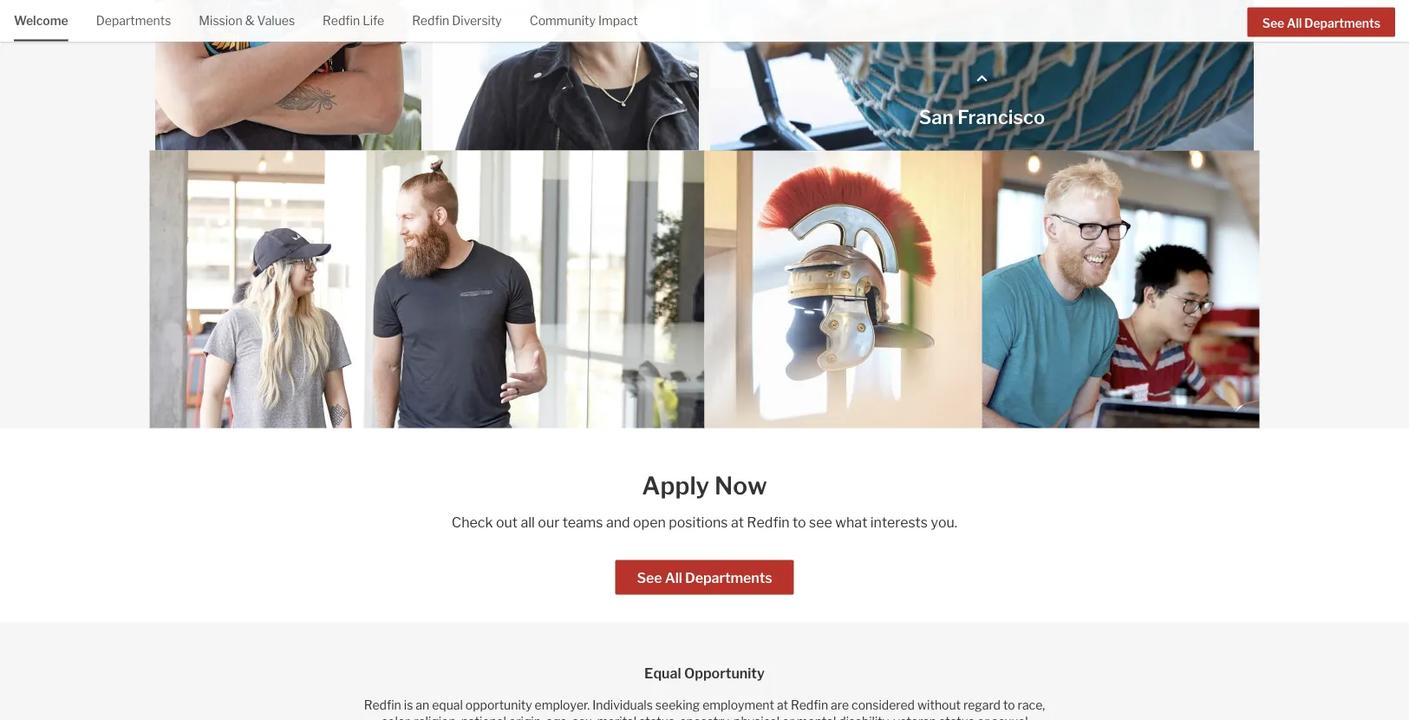 Task type: locate. For each thing, give the bounding box(es) containing it.
0 horizontal spatial san
[[783, 139, 808, 156]]

0 horizontal spatial all
[[521, 514, 535, 531]]

marital
[[597, 714, 637, 720]]

are
[[930, 177, 951, 194], [831, 698, 849, 713]]

complemented
[[954, 177, 1052, 194]]

interests
[[871, 514, 928, 531]]

all
[[1288, 15, 1303, 30], [665, 569, 683, 586]]

redfin up color,
[[364, 698, 402, 713]]

open down apply
[[633, 514, 666, 531]]

you.
[[931, 514, 958, 531]]

positions
[[669, 514, 728, 531]]

1 horizontal spatial is
[[917, 139, 927, 156]]

bay
[[1024, 158, 1049, 175], [932, 196, 956, 213]]

all for see all departments button to the right
[[1288, 15, 1303, 30]]

design
[[757, 177, 801, 194]]

0 vertical spatial see all departments
[[1263, 15, 1381, 30]]

1 vertical spatial see all departments button
[[616, 560, 794, 595]]

0 horizontal spatial at
[[731, 514, 744, 531]]

at up physical
[[777, 698, 789, 713]]

ancestry,
[[680, 714, 731, 720]]

0 horizontal spatial and
[[606, 514, 630, 531]]

francisco up 'easy'
[[811, 139, 873, 156]]

at
[[731, 514, 744, 531], [777, 698, 789, 713]]

redfin diversity
[[412, 13, 502, 28]]

1 horizontal spatial see
[[1263, 15, 1285, 30]]

see all departments for see all departments button to the right
[[1263, 15, 1381, 30]]

see all departments button
[[1248, 7, 1396, 37], [616, 560, 794, 595]]

redfin for redfin diversity
[[412, 13, 450, 28]]

1 horizontal spatial open
[[831, 177, 863, 194]]

1 horizontal spatial or
[[978, 714, 990, 720]]

0 horizontal spatial to
[[793, 514, 807, 531]]

the
[[1089, 158, 1114, 175]]

heart
[[1020, 139, 1055, 156]]

0 vertical spatial see
[[1263, 15, 1285, 30]]

bay down heart
[[1024, 158, 1049, 175]]

opportunity
[[466, 698, 532, 713]]

2 horizontal spatial and
[[959, 196, 983, 213]]

welcome link
[[14, 0, 68, 40]]

views
[[1154, 177, 1191, 194]]

1 vertical spatial francisco
[[811, 139, 873, 156]]

1 vertical spatial san
[[783, 139, 808, 156]]

1 vertical spatial at
[[777, 698, 789, 713]]

0 vertical spatial bay
[[1024, 158, 1049, 175]]

of
[[1058, 139, 1071, 156], [1194, 177, 1208, 194]]

is up from
[[917, 139, 927, 156]]

1 horizontal spatial office
[[1171, 158, 1208, 175]]

bay down from
[[932, 196, 956, 213]]

is inside redfin is an equal opportunity employer. individuals seeking employment at redfin are considered without regard to race, color, religion, national origin, age, sex, marital status, ancestry, physical or mental disability, veteran status or sexua
[[404, 698, 413, 713]]

values
[[257, 13, 295, 28]]

redfin life link
[[323, 0, 384, 40]]

area.
[[1052, 158, 1086, 175]]

office down the "district,"
[[1171, 158, 1208, 175]]

and left coit
[[959, 196, 983, 213]]

is inside our san francisco office is located in the heart of the financial district, offering easy commutes from all over the bay area. the modern office design and open floor plan are complemented by picturesque views of the bay and coit tower.
[[917, 139, 927, 156]]

1 horizontal spatial all
[[951, 158, 965, 175]]

welcome
[[14, 13, 68, 28]]

or
[[783, 714, 795, 720], [978, 714, 990, 720]]

all down located in the top of the page
[[951, 158, 965, 175]]

equal
[[645, 665, 682, 682]]

0 horizontal spatial departments
[[96, 13, 171, 28]]

opportunity
[[684, 665, 765, 682]]

0 horizontal spatial open
[[633, 514, 666, 531]]

redfin
[[323, 13, 360, 28], [412, 13, 450, 28], [747, 514, 790, 531], [364, 698, 402, 713], [791, 698, 829, 713]]

0 vertical spatial francisco
[[958, 105, 1046, 129]]

0 vertical spatial are
[[930, 177, 951, 194]]

francisco
[[958, 105, 1046, 129], [811, 139, 873, 156]]

see all departments
[[1263, 15, 1381, 30], [637, 569, 773, 586]]

0 vertical spatial all
[[951, 158, 965, 175]]

or down regard at the right of page
[[978, 714, 990, 720]]

to left see
[[793, 514, 807, 531]]

redfin diversity link
[[412, 0, 502, 40]]

redfin left life
[[323, 13, 360, 28]]

redfin left diversity
[[412, 13, 450, 28]]

0 horizontal spatial or
[[783, 714, 795, 720]]

are up mental
[[831, 698, 849, 713]]

1 vertical spatial office
[[1171, 158, 1208, 175]]

are inside redfin is an equal opportunity employer. individuals seeking employment at redfin are considered without regard to race, color, religion, national origin, age, sex, marital status, ancestry, physical or mental disability, veteran status or sexua
[[831, 698, 849, 713]]

0 vertical spatial all
[[1288, 15, 1303, 30]]

all left our
[[521, 514, 535, 531]]

0 vertical spatial at
[[731, 514, 744, 531]]

by
[[1055, 177, 1071, 194]]

redfin is an equal opportunity employer. individuals seeking employment at redfin are considered without regard to race, color, religion, national origin, age, sex, marital status, ancestry, physical or mental disability, veteran status or sexua
[[364, 698, 1046, 720]]

redfin for redfin life
[[323, 13, 360, 28]]

1 horizontal spatial francisco
[[958, 105, 1046, 129]]

are inside our san francisco office is located in the heart of the financial district, offering easy commutes from all over the bay area. the modern office design and open floor plan are complemented by picturesque views of the bay and coit tower.
[[930, 177, 951, 194]]

the up area.
[[1074, 139, 1096, 156]]

san up located in the top of the page
[[919, 105, 954, 129]]

0 vertical spatial is
[[917, 139, 927, 156]]

1 vertical spatial of
[[1194, 177, 1208, 194]]

see
[[1263, 15, 1285, 30], [637, 569, 662, 586]]

0 vertical spatial see all departments button
[[1248, 7, 1396, 37]]

and
[[804, 177, 828, 194], [959, 196, 983, 213], [606, 514, 630, 531]]

open down 'easy'
[[831, 177, 863, 194]]

0 horizontal spatial all
[[665, 569, 683, 586]]

our
[[756, 139, 780, 156]]

1 horizontal spatial of
[[1194, 177, 1208, 194]]

physical
[[734, 714, 780, 720]]

1 vertical spatial open
[[633, 514, 666, 531]]

san up offering
[[783, 139, 808, 156]]

1 horizontal spatial departments
[[685, 569, 773, 586]]

of up area.
[[1058, 139, 1071, 156]]

impact
[[599, 13, 638, 28]]

the up complemented
[[1000, 158, 1021, 175]]

status,
[[640, 714, 678, 720]]

district,
[[1159, 139, 1209, 156]]

equal
[[432, 698, 463, 713]]

2 horizontal spatial departments
[[1305, 15, 1381, 30]]

and down 'easy'
[[804, 177, 828, 194]]

departments link
[[96, 0, 171, 40]]

equal opportunity
[[645, 665, 765, 682]]

in
[[981, 139, 993, 156]]

the
[[996, 139, 1017, 156], [1074, 139, 1096, 156], [1000, 158, 1021, 175], [907, 196, 929, 213]]

is left an
[[404, 698, 413, 713]]

1 vertical spatial are
[[831, 698, 849, 713]]

to
[[793, 514, 807, 531], [1004, 698, 1016, 713]]

an
[[416, 698, 430, 713]]

mission & values link
[[199, 0, 295, 40]]

color,
[[381, 714, 412, 720]]

to inside redfin is an equal opportunity employer. individuals seeking employment at redfin are considered without regard to race, color, religion, national origin, age, sex, marital status, ancestry, physical or mental disability, veteran status or sexua
[[1004, 698, 1016, 713]]

1 vertical spatial all
[[665, 569, 683, 586]]

picturesque
[[1074, 177, 1151, 194]]

and right "teams"
[[606, 514, 630, 531]]

office up commutes
[[876, 139, 914, 156]]

origin,
[[509, 714, 544, 720]]

check out all our teams and open positions at redfin to see what interests you.
[[452, 514, 958, 531]]

0 horizontal spatial francisco
[[811, 139, 873, 156]]

1 vertical spatial see all departments
[[637, 569, 773, 586]]

san
[[919, 105, 954, 129], [783, 139, 808, 156]]

0 horizontal spatial are
[[831, 698, 849, 713]]

1 horizontal spatial bay
[[1024, 158, 1049, 175]]

0 vertical spatial office
[[876, 139, 914, 156]]

san francisco
[[919, 105, 1046, 129]]

1 or from the left
[[783, 714, 795, 720]]

0 vertical spatial and
[[804, 177, 828, 194]]

at down now
[[731, 514, 744, 531]]

over
[[968, 158, 997, 175]]

0 vertical spatial open
[[831, 177, 863, 194]]

1 horizontal spatial all
[[1288, 15, 1303, 30]]

1 vertical spatial to
[[1004, 698, 1016, 713]]

is
[[917, 139, 927, 156], [404, 698, 413, 713]]

of right views
[[1194, 177, 1208, 194]]

see for left see all departments button
[[637, 569, 662, 586]]

1 vertical spatial bay
[[932, 196, 956, 213]]

floor
[[866, 177, 897, 194]]

1 horizontal spatial san
[[919, 105, 954, 129]]

0 horizontal spatial bay
[[932, 196, 956, 213]]

1 vertical spatial is
[[404, 698, 413, 713]]

0 horizontal spatial see all departments
[[637, 569, 773, 586]]

teams
[[563, 514, 603, 531]]

office
[[876, 139, 914, 156], [1171, 158, 1208, 175]]

or left mental
[[783, 714, 795, 720]]

0 horizontal spatial of
[[1058, 139, 1071, 156]]

0 horizontal spatial is
[[404, 698, 413, 713]]

1 horizontal spatial to
[[1004, 698, 1016, 713]]

are down from
[[930, 177, 951, 194]]

without
[[918, 698, 961, 713]]

seeking
[[656, 698, 700, 713]]

1 horizontal spatial at
[[777, 698, 789, 713]]

1 horizontal spatial are
[[930, 177, 951, 194]]

2 vertical spatial and
[[606, 514, 630, 531]]

considered
[[852, 698, 915, 713]]

0 horizontal spatial see
[[637, 569, 662, 586]]

departments
[[96, 13, 171, 28], [1305, 15, 1381, 30], [685, 569, 773, 586]]

easy
[[811, 158, 842, 175]]

to left race,
[[1004, 698, 1016, 713]]

all
[[951, 158, 965, 175], [521, 514, 535, 531]]

francisco up in
[[958, 105, 1046, 129]]

financial
[[1099, 139, 1156, 156]]

0 vertical spatial san
[[919, 105, 954, 129]]

1 vertical spatial see
[[637, 569, 662, 586]]

1 horizontal spatial see all departments
[[1263, 15, 1381, 30]]

1 horizontal spatial and
[[804, 177, 828, 194]]



Task type: describe. For each thing, give the bounding box(es) containing it.
mission & values
[[199, 13, 295, 28]]

from
[[917, 158, 948, 175]]

all for left see all departments button
[[665, 569, 683, 586]]

community impact link
[[530, 0, 638, 40]]

out
[[496, 514, 518, 531]]

see
[[810, 514, 833, 531]]

mission
[[199, 13, 243, 28]]

1 vertical spatial all
[[521, 514, 535, 531]]

0 horizontal spatial see all departments button
[[616, 560, 794, 595]]

community
[[530, 13, 596, 28]]

what
[[836, 514, 868, 531]]

coit
[[986, 196, 1013, 213]]

see for see all departments button to the right
[[1263, 15, 1285, 30]]

the right in
[[996, 139, 1017, 156]]

modern
[[1117, 158, 1168, 175]]

disability,
[[839, 714, 891, 720]]

redfin up mental
[[791, 698, 829, 713]]

see all departments for left see all departments button
[[637, 569, 773, 586]]

open inside our san francisco office is located in the heart of the financial district, offering easy commutes from all over the bay area. the modern office design and open floor plan are complemented by picturesque views of the bay and coit tower.
[[831, 177, 863, 194]]

departments for see all departments button to the right
[[1305, 15, 1381, 30]]

check
[[452, 514, 493, 531]]

commutes
[[845, 158, 914, 175]]

national
[[461, 714, 507, 720]]

&
[[245, 13, 255, 28]]

located
[[930, 139, 978, 156]]

religion,
[[414, 714, 459, 720]]

our san francisco office is located in the heart of the financial district, offering easy commutes from all over the bay area. the modern office design and open floor plan are complemented by picturesque views of the bay and coit tower.
[[756, 139, 1209, 213]]

plan
[[900, 177, 927, 194]]

the down plan
[[907, 196, 929, 213]]

sex,
[[573, 714, 595, 720]]

employment
[[703, 698, 775, 713]]

0 vertical spatial of
[[1058, 139, 1071, 156]]

our
[[538, 514, 560, 531]]

diversity
[[452, 13, 502, 28]]

apply
[[642, 470, 710, 500]]

departments for left see all departments button
[[685, 569, 773, 586]]

0 horizontal spatial office
[[876, 139, 914, 156]]

san inside our san francisco office is located in the heart of the financial district, offering easy commutes from all over the bay area. the modern office design and open floor plan are complemented by picturesque views of the bay and coit tower.
[[783, 139, 808, 156]]

francisco inside our san francisco office is located in the heart of the financial district, offering easy commutes from all over the bay area. the modern office design and open floor plan are complemented by picturesque views of the bay and coit tower.
[[811, 139, 873, 156]]

individuals
[[593, 698, 653, 713]]

life
[[363, 13, 384, 28]]

race,
[[1018, 698, 1046, 713]]

2 or from the left
[[978, 714, 990, 720]]

mental
[[797, 714, 837, 720]]

age,
[[546, 714, 570, 720]]

redfin for redfin is an equal opportunity employer. individuals seeking employment at redfin are considered without regard to race, color, religion, national origin, age, sex, marital status, ancestry, physical or mental disability, veteran status or sexua
[[364, 698, 402, 713]]

1 horizontal spatial see all departments button
[[1248, 7, 1396, 37]]

offering
[[757, 158, 808, 175]]

1 vertical spatial and
[[959, 196, 983, 213]]

all inside our san francisco office is located in the heart of the financial district, offering easy commutes from all over the bay area. the modern office design and open floor plan are complemented by picturesque views of the bay and coit tower.
[[951, 158, 965, 175]]

0 vertical spatial to
[[793, 514, 807, 531]]

redfin down now
[[747, 514, 790, 531]]

community impact
[[530, 13, 638, 28]]

apply now
[[642, 470, 768, 500]]

status
[[940, 714, 975, 720]]

tower.
[[1016, 196, 1058, 213]]

redfin life
[[323, 13, 384, 28]]

employer.
[[535, 698, 590, 713]]

at inside redfin is an equal opportunity employer. individuals seeking employment at redfin are considered without regard to race, color, religion, national origin, age, sex, marital status, ancestry, physical or mental disability, veteran status or sexua
[[777, 698, 789, 713]]

veteran
[[894, 714, 937, 720]]

now
[[715, 470, 768, 500]]

regard
[[964, 698, 1001, 713]]



Task type: vqa. For each thing, say whether or not it's contained in the screenshot.
your within the renting with bad credit isn't the end of your rental-hunting journey. here are 11 options to consider when renting with b
no



